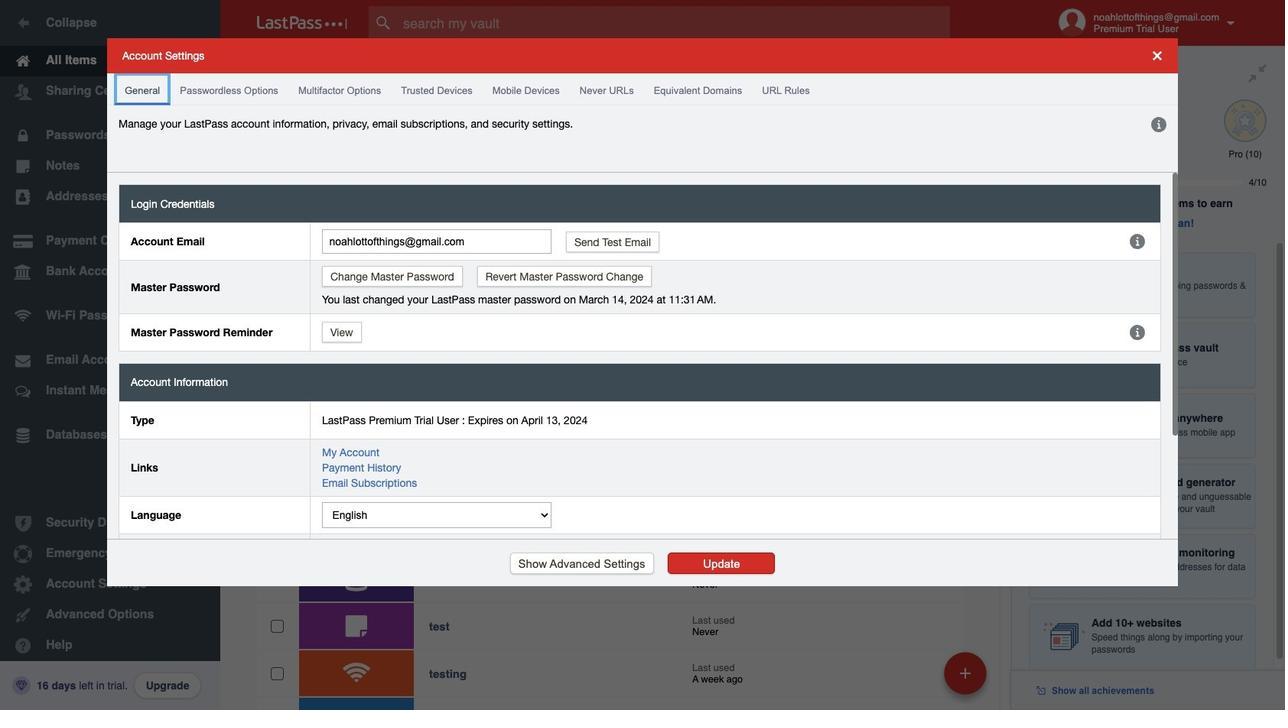 Task type: describe. For each thing, give the bounding box(es) containing it.
main navigation navigation
[[0, 0, 220, 711]]



Task type: locate. For each thing, give the bounding box(es) containing it.
lastpass image
[[257, 16, 347, 30]]

Search search field
[[369, 6, 980, 40]]

vault options navigation
[[220, 46, 1011, 92]]

new item navigation
[[939, 648, 996, 711]]

search my vault text field
[[369, 6, 980, 40]]

new item image
[[960, 668, 971, 679]]



Task type: vqa. For each thing, say whether or not it's contained in the screenshot.
Search My Deleted Items text field
no



